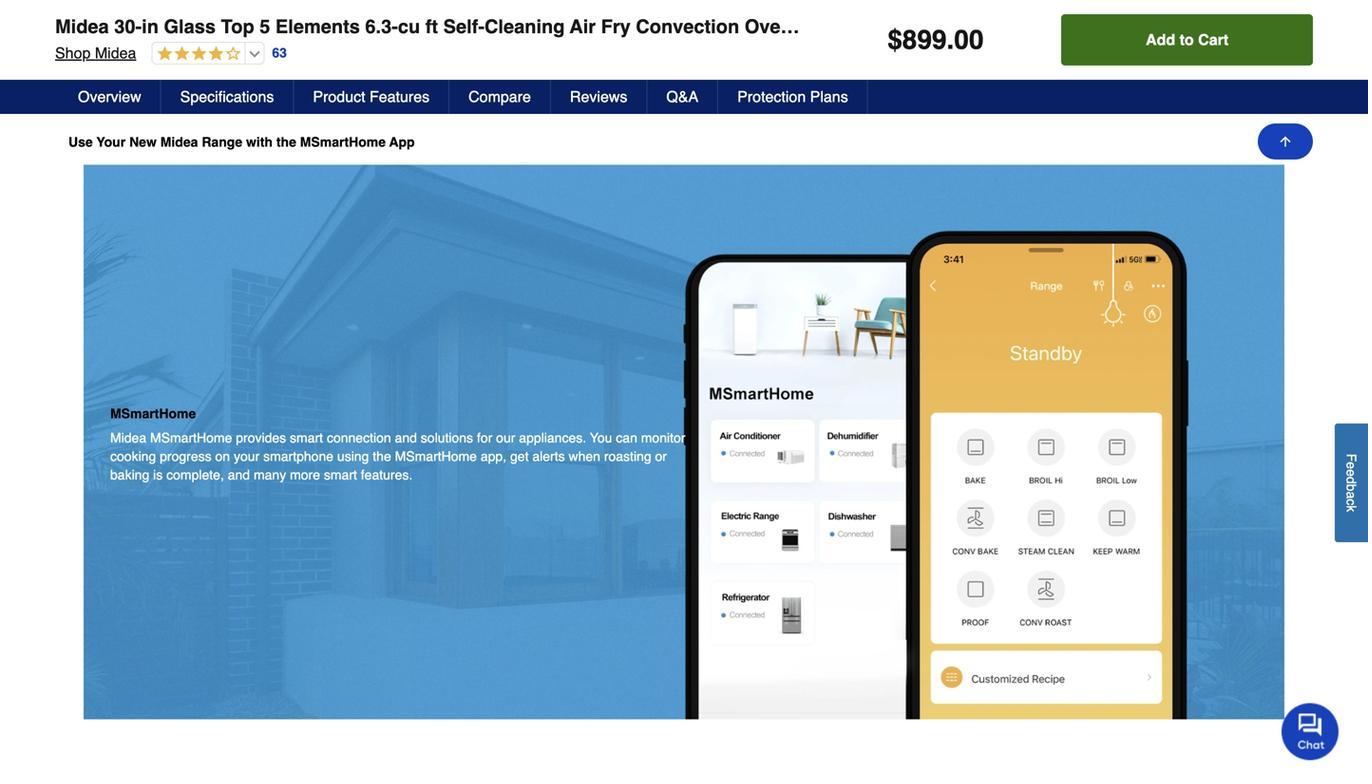 Task type: describe. For each thing, give the bounding box(es) containing it.
6.3-
[[365, 16, 398, 38]]

roasting
[[604, 449, 652, 464]]

msmarthome midea msmarthome provides smart connection and solutions for our appliances. you can monitor cooking progress on your smartphone using the msmarthome app, get alerts when roasting or baking is complete, and many more smart features.
[[110, 406, 686, 483]]

smart
[[872, 16, 926, 38]]

your
[[96, 134, 126, 150]]

$ 899 . 00
[[888, 25, 984, 55]]

f e e d b a c k button
[[1335, 424, 1369, 543]]

reviews
[[570, 88, 628, 105]]

app,
[[481, 449, 507, 464]]

f e e d b a c k
[[1344, 454, 1360, 512]]

monitor
[[641, 430, 686, 446]]

new
[[129, 134, 157, 150]]

2 in from the left
[[849, 16, 866, 38]]

features
[[370, 88, 430, 105]]

steel)
[[1163, 16, 1215, 38]]

shop midea
[[55, 44, 136, 62]]

d
[[1344, 477, 1360, 484]]

reviews button
[[551, 80, 648, 114]]

cu
[[398, 16, 420, 38]]

midea down 30-
[[95, 44, 136, 62]]

the inside msmarthome midea msmarthome provides smart connection and solutions for our appliances. you can monitor cooking progress on your smartphone using the msmarthome app, get alerts when roasting or baking is complete, and many more smart features.
[[373, 449, 391, 464]]

midea right new
[[160, 134, 198, 150]]

q&a button
[[648, 80, 719, 114]]

for
[[477, 430, 493, 446]]

f
[[1344, 454, 1360, 462]]

product features button
[[294, 80, 450, 114]]

add to cart
[[1146, 31, 1229, 48]]

convection
[[636, 16, 740, 38]]

when
[[569, 449, 601, 464]]

$
[[888, 25, 903, 55]]

63
[[272, 45, 287, 61]]

connection
[[327, 430, 391, 446]]

cleaning
[[485, 16, 565, 38]]

cooking
[[110, 449, 156, 464]]

progress
[[160, 449, 212, 464]]

on
[[215, 449, 230, 464]]

can
[[616, 430, 638, 446]]

chat invite button image
[[1282, 703, 1340, 761]]

q&a
[[667, 88, 699, 105]]

protection plans button
[[719, 80, 868, 114]]

app
[[389, 134, 415, 150]]

b
[[1344, 484, 1360, 492]]

overview
[[78, 88, 141, 105]]

appliances.
[[519, 430, 587, 446]]

msmarthome up cooking
[[110, 406, 196, 422]]

to
[[1180, 31, 1194, 48]]

product features
[[313, 88, 430, 105]]

3.9 stars image
[[152, 46, 241, 63]]

top
[[221, 16, 254, 38]]

using
[[337, 449, 369, 464]]

solutions
[[421, 430, 473, 446]]

protection plans
[[738, 88, 848, 105]]

a
[[1344, 492, 1360, 499]]

0 horizontal spatial the
[[276, 134, 296, 150]]

msmarthome up the progress
[[150, 430, 232, 446]]

alerts
[[533, 449, 565, 464]]

protection
[[738, 88, 806, 105]]

provides
[[236, 430, 286, 446]]

midea up the shop
[[55, 16, 109, 38]]

arrow up image
[[1278, 134, 1294, 149]]

fry
[[601, 16, 631, 38]]

is
[[153, 468, 163, 483]]

c
[[1344, 499, 1360, 506]]

with
[[246, 134, 273, 150]]



Task type: locate. For each thing, give the bounding box(es) containing it.
e up d
[[1344, 462, 1360, 469]]

midea 30-in glass top 5 elements 6.3-cu ft self-cleaning air fry convection oven slide-in smart electric range (stainless steel)
[[55, 16, 1215, 38]]

glass
[[164, 16, 216, 38]]

smart
[[290, 430, 323, 446], [324, 468, 357, 483]]

specifications button
[[161, 80, 294, 114]]

0 horizontal spatial range
[[202, 134, 242, 150]]

.
[[947, 25, 954, 55]]

or
[[655, 449, 667, 464]]

and
[[395, 430, 417, 446], [228, 468, 250, 483]]

range
[[1005, 16, 1063, 38], [202, 134, 242, 150]]

electric
[[931, 16, 999, 38]]

1 e from the top
[[1344, 462, 1360, 469]]

msmarthome down product
[[300, 134, 386, 150]]

0 vertical spatial and
[[395, 430, 417, 446]]

smartphone
[[263, 449, 334, 464]]

you
[[590, 430, 612, 446]]

1 horizontal spatial in
[[849, 16, 866, 38]]

plans
[[810, 88, 848, 105]]

self-
[[444, 16, 485, 38]]

0 vertical spatial smart
[[290, 430, 323, 446]]

oven
[[745, 16, 792, 38]]

shop
[[55, 44, 91, 62]]

smart up smartphone
[[290, 430, 323, 446]]

1 horizontal spatial and
[[395, 430, 417, 446]]

1 vertical spatial the
[[373, 449, 391, 464]]

smart down using
[[324, 468, 357, 483]]

and down your
[[228, 468, 250, 483]]

msmarthome down solutions
[[395, 449, 477, 464]]

overview button
[[59, 80, 161, 114]]

in
[[142, 16, 159, 38], [849, 16, 866, 38]]

1 vertical spatial and
[[228, 468, 250, 483]]

add to cart button
[[1062, 14, 1314, 66]]

1 in from the left
[[142, 16, 159, 38]]

compare
[[469, 88, 531, 105]]

more
[[290, 468, 320, 483]]

2 e from the top
[[1344, 469, 1360, 477]]

e up b
[[1344, 469, 1360, 477]]

and left solutions
[[395, 430, 417, 446]]

the right with
[[276, 134, 296, 150]]

get
[[510, 449, 529, 464]]

midea inside msmarthome midea msmarthome provides smart connection and solutions for our appliances. you can monitor cooking progress on your smartphone using the msmarthome app, get alerts when roasting or baking is complete, and many more smart features.
[[110, 430, 146, 446]]

midea
[[55, 16, 109, 38], [95, 44, 136, 62], [160, 134, 198, 150], [110, 430, 146, 446]]

1 horizontal spatial range
[[1005, 16, 1063, 38]]

ft
[[426, 16, 438, 38]]

our
[[496, 430, 516, 446]]

899
[[903, 25, 947, 55]]

range left with
[[202, 134, 242, 150]]

0 horizontal spatial in
[[142, 16, 159, 38]]

baking
[[110, 468, 149, 483]]

1 horizontal spatial the
[[373, 449, 391, 464]]

air
[[570, 16, 596, 38]]

0 horizontal spatial and
[[228, 468, 250, 483]]

compare button
[[450, 80, 551, 114]]

1 vertical spatial smart
[[324, 468, 357, 483]]

msmarthome
[[300, 134, 386, 150], [110, 406, 196, 422], [150, 430, 232, 446], [395, 449, 477, 464]]

30-
[[114, 16, 142, 38]]

00
[[954, 25, 984, 55]]

elements
[[276, 16, 360, 38]]

e
[[1344, 462, 1360, 469], [1344, 469, 1360, 477]]

in left $
[[849, 16, 866, 38]]

0 vertical spatial the
[[276, 134, 296, 150]]

use your new midea range with the msmarthome app
[[68, 134, 415, 150]]

your
[[234, 449, 260, 464]]

0 vertical spatial range
[[1005, 16, 1063, 38]]

the
[[276, 134, 296, 150], [373, 449, 391, 464]]

many
[[254, 468, 286, 483]]

add
[[1146, 31, 1176, 48]]

use
[[68, 134, 93, 150]]

in left glass
[[142, 16, 159, 38]]

range right 00
[[1005, 16, 1063, 38]]

midea up cooking
[[110, 430, 146, 446]]

features.
[[361, 468, 413, 483]]

specifications
[[180, 88, 274, 105]]

5
[[260, 16, 270, 38]]

the up features.
[[373, 449, 391, 464]]

complete,
[[166, 468, 224, 483]]

1 vertical spatial range
[[202, 134, 242, 150]]

product
[[313, 88, 365, 105]]

slide-
[[798, 16, 849, 38]]

cart
[[1199, 31, 1229, 48]]

(stainless
[[1068, 16, 1158, 38]]

k
[[1344, 506, 1360, 512]]



Task type: vqa. For each thing, say whether or not it's contained in the screenshot.
direction
no



